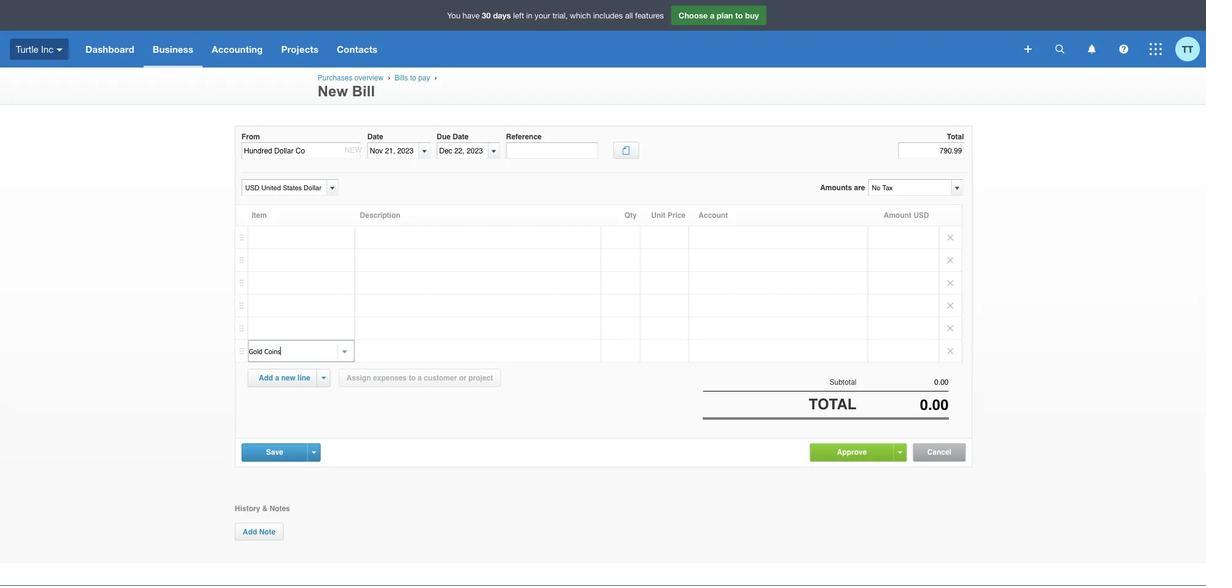 Task type: vqa. For each thing, say whether or not it's contained in the screenshot.
Smart lists
no



Task type: describe. For each thing, give the bounding box(es) containing it.
new
[[281, 374, 296, 383]]

overview
[[355, 74, 384, 82]]

usd
[[914, 211, 929, 220]]

which
[[570, 10, 591, 20]]

projects button
[[272, 31, 328, 68]]

inc
[[41, 44, 53, 54]]

accounting button
[[203, 31, 272, 68]]

accounting
[[212, 44, 263, 55]]

total
[[809, 396, 857, 413]]

Reference text field
[[506, 143, 598, 159]]

2 delete line item image from the top
[[940, 272, 962, 294]]

plan
[[717, 10, 733, 20]]

save
[[266, 448, 283, 457]]

cancel
[[928, 448, 952, 457]]

all
[[625, 10, 633, 20]]

1 date from the left
[[367, 132, 383, 141]]

due
[[437, 132, 451, 141]]

new
[[345, 146, 362, 154]]

bills
[[395, 74, 408, 82]]

description
[[360, 211, 401, 220]]

turtle inc
[[16, 44, 53, 54]]

turtle
[[16, 44, 38, 54]]

more save options... image
[[312, 452, 316, 454]]

due date
[[437, 132, 469, 141]]

Total text field
[[899, 143, 964, 159]]

Date text field
[[368, 143, 419, 159]]

approve
[[837, 448, 867, 457]]

add for add note
[[243, 528, 257, 536]]

dashboard
[[85, 44, 134, 55]]

1 delete line item image from the top
[[940, 227, 962, 249]]

business button
[[144, 31, 203, 68]]

amount usd
[[884, 211, 929, 220]]

a for to
[[710, 10, 715, 20]]

2 delete line item image from the top
[[940, 295, 962, 317]]

a for line
[[275, 374, 279, 383]]

unit
[[651, 211, 666, 220]]

approve link
[[811, 444, 894, 461]]

2 › from the left
[[435, 74, 437, 82]]

history
[[235, 504, 260, 513]]

left
[[513, 10, 524, 20]]

contacts button
[[328, 31, 387, 68]]

Due Date text field
[[437, 143, 488, 159]]

note
[[259, 528, 276, 536]]

price
[[668, 211, 686, 220]]

pay
[[418, 74, 430, 82]]

add note
[[243, 528, 276, 536]]

purchases overview link
[[318, 74, 384, 82]]

expenses
[[373, 374, 407, 382]]

more add line options... image
[[322, 377, 326, 379]]

to inside "purchases overview › bills to pay › new bill"
[[410, 74, 416, 82]]

add a new line link
[[251, 370, 318, 387]]

are
[[854, 183, 865, 192]]

contacts
[[337, 44, 378, 55]]

bill
[[352, 83, 375, 99]]

1 delete line item image from the top
[[940, 249, 962, 271]]

history & notes
[[235, 504, 290, 513]]



Task type: locate. For each thing, give the bounding box(es) containing it.
navigation
[[76, 31, 1016, 68]]

›
[[388, 74, 390, 82], [435, 74, 437, 82]]

add a new line
[[259, 374, 310, 383]]

1 › from the left
[[388, 74, 390, 82]]

1 horizontal spatial add
[[259, 374, 273, 383]]

amount
[[884, 211, 912, 220]]

purchases
[[318, 74, 353, 82]]

0 horizontal spatial a
[[275, 374, 279, 383]]

3 delete line item image from the top
[[940, 317, 962, 340]]

navigation containing dashboard
[[76, 31, 1016, 68]]

your
[[535, 10, 550, 20]]

add left the note at the bottom of page
[[243, 528, 257, 536]]

svg image inside turtle inc popup button
[[57, 48, 63, 51]]

choose a plan to buy
[[679, 10, 759, 20]]

1 vertical spatial to
[[410, 74, 416, 82]]

amounts
[[820, 183, 852, 192]]

to left pay on the top left
[[410, 74, 416, 82]]

more approve options... image
[[898, 452, 903, 454]]

0 vertical spatial to
[[736, 10, 743, 20]]

svg image
[[1120, 45, 1129, 54]]

&
[[262, 504, 268, 513]]

from
[[242, 132, 260, 141]]

new
[[318, 83, 348, 99]]

banner containing dashboard
[[0, 0, 1206, 68]]

assign
[[347, 374, 371, 382]]

cancel button
[[914, 444, 965, 461]]

amounts are
[[820, 183, 865, 192]]

total
[[947, 132, 964, 141]]

date up the due date text box
[[453, 132, 469, 141]]

1 horizontal spatial date
[[453, 132, 469, 141]]

you
[[447, 10, 461, 20]]

delete line item image
[[940, 249, 962, 271], [940, 272, 962, 294], [940, 317, 962, 340], [940, 340, 962, 362]]

project
[[469, 374, 493, 382]]

2 vertical spatial to
[[409, 374, 416, 382]]

you have 30 days left in your trial, which includes all features
[[447, 10, 664, 20]]

bills to pay link
[[395, 74, 430, 82]]

tt
[[1182, 44, 1194, 55]]

to
[[736, 10, 743, 20], [410, 74, 416, 82], [409, 374, 416, 382]]

item
[[252, 211, 267, 220]]

in
[[526, 10, 533, 20]]

1 horizontal spatial a
[[418, 374, 422, 382]]

a left plan
[[710, 10, 715, 20]]

assign expenses to a customer or project
[[347, 374, 493, 382]]

svg image
[[1150, 43, 1162, 55], [1056, 45, 1065, 54], [1088, 45, 1096, 54], [1025, 45, 1032, 53], [57, 48, 63, 51]]

to left 'buy'
[[736, 10, 743, 20]]

a left new
[[275, 374, 279, 383]]

business
[[153, 44, 193, 55]]

4 delete line item image from the top
[[940, 340, 962, 362]]

1 vertical spatial delete line item image
[[940, 295, 962, 317]]

account
[[699, 211, 728, 220]]

› left bills
[[388, 74, 390, 82]]

to right the expenses
[[409, 374, 416, 382]]

features
[[635, 10, 664, 20]]

buy
[[745, 10, 759, 20]]

date
[[367, 132, 383, 141], [453, 132, 469, 141]]

have
[[463, 10, 480, 20]]

1 vertical spatial add
[[243, 528, 257, 536]]

add
[[259, 374, 273, 383], [243, 528, 257, 536]]

a inside banner
[[710, 10, 715, 20]]

includes
[[593, 10, 623, 20]]

delete line item image
[[940, 227, 962, 249], [940, 295, 962, 317]]

days
[[493, 10, 511, 20]]

trial,
[[553, 10, 568, 20]]

None text field
[[242, 143, 361, 159], [242, 180, 325, 195], [249, 341, 339, 362], [857, 378, 949, 387], [857, 397, 949, 414], [242, 143, 361, 159], [242, 180, 325, 195], [249, 341, 339, 362], [857, 378, 949, 387], [857, 397, 949, 414]]

a left customer
[[418, 374, 422, 382]]

30
[[482, 10, 491, 20]]

projects
[[281, 44, 319, 55]]

1 horizontal spatial ›
[[435, 74, 437, 82]]

assign expenses to a customer or project link
[[339, 369, 501, 387]]

2 date from the left
[[453, 132, 469, 141]]

date up 'date' text field
[[367, 132, 383, 141]]

dashboard link
[[76, 31, 144, 68]]

notes
[[270, 504, 290, 513]]

0 horizontal spatial date
[[367, 132, 383, 141]]

0 vertical spatial add
[[259, 374, 273, 383]]

0 vertical spatial delete line item image
[[940, 227, 962, 249]]

0 horizontal spatial add
[[243, 528, 257, 536]]

qty
[[625, 211, 637, 220]]

banner
[[0, 0, 1206, 68]]

› right pay on the top left
[[435, 74, 437, 82]]

tt button
[[1176, 31, 1206, 68]]

None text field
[[869, 180, 951, 195]]

add left new
[[259, 374, 273, 383]]

save link
[[242, 444, 307, 461]]

unit price
[[651, 211, 686, 220]]

choose
[[679, 10, 708, 20]]

line
[[298, 374, 310, 383]]

reference
[[506, 132, 542, 141]]

subtotal
[[830, 378, 857, 386]]

a
[[710, 10, 715, 20], [418, 374, 422, 382], [275, 374, 279, 383]]

add for add a new line
[[259, 374, 273, 383]]

add note link
[[235, 523, 284, 541]]

purchases overview › bills to pay › new bill
[[318, 74, 439, 99]]

0 horizontal spatial ›
[[388, 74, 390, 82]]

or
[[459, 374, 467, 382]]

customer
[[424, 374, 457, 382]]

turtle inc button
[[0, 31, 76, 68]]

2 horizontal spatial a
[[710, 10, 715, 20]]



